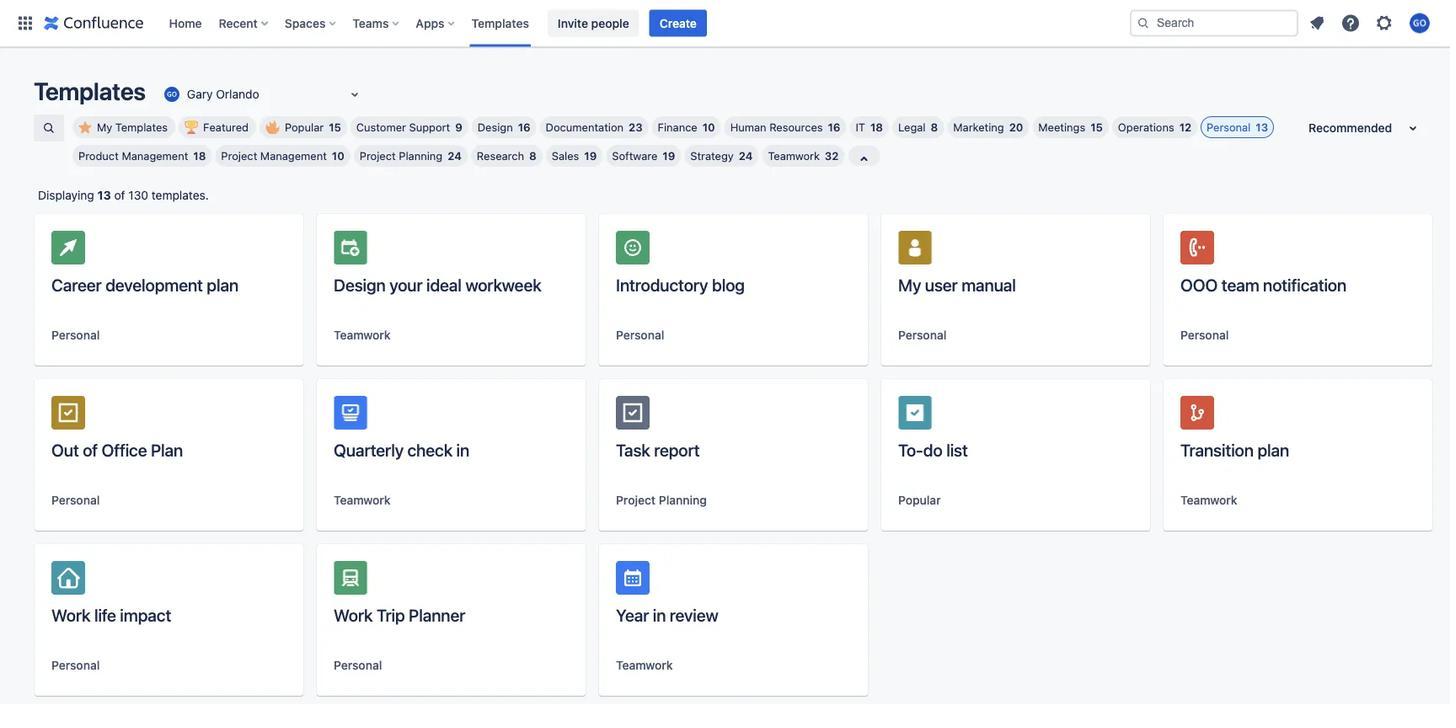Task type: describe. For each thing, give the bounding box(es) containing it.
star task report image
[[828, 406, 848, 426]]

work life impact
[[51, 605, 171, 625]]

operations
[[1118, 121, 1174, 134]]

personal for work life impact
[[51, 659, 100, 672]]

project for project planning 24
[[360, 150, 396, 162]]

trip
[[377, 605, 405, 625]]

task
[[616, 440, 650, 460]]

to-
[[898, 440, 923, 460]]

software
[[612, 150, 658, 162]]

office
[[102, 440, 147, 460]]

my templates
[[97, 121, 168, 134]]

1 horizontal spatial popular
[[898, 493, 941, 507]]

displaying 13 of 130 templates.
[[38, 188, 209, 202]]

appswitcher icon image
[[15, 13, 35, 33]]

software 19
[[612, 150, 675, 162]]

featured button
[[179, 116, 256, 138]]

personal button for my user manual
[[898, 327, 947, 344]]

invite people
[[558, 16, 629, 30]]

it 18
[[856, 121, 883, 134]]

1 vertical spatial 10
[[332, 150, 344, 162]]

development
[[105, 275, 203, 295]]

gary orlando
[[187, 87, 259, 101]]

check
[[407, 440, 453, 460]]

personal 13
[[1207, 121, 1268, 134]]

0 vertical spatial 10
[[703, 121, 715, 134]]

product
[[78, 150, 119, 162]]

home link
[[164, 10, 207, 37]]

12
[[1180, 121, 1192, 134]]

invite
[[558, 16, 588, 30]]

list
[[947, 440, 968, 460]]

people
[[591, 16, 629, 30]]

management for product management
[[122, 150, 188, 162]]

marketing 20
[[953, 121, 1023, 134]]

to-do list
[[898, 440, 968, 460]]

13 for displaying
[[97, 188, 111, 202]]

spaces button
[[280, 10, 342, 37]]

design for design your ideal workweek
[[334, 275, 386, 295]]

8 for research 8
[[529, 150, 537, 162]]

project planning 24
[[360, 150, 462, 162]]

popular button
[[898, 492, 941, 509]]

support
[[409, 121, 450, 134]]

personal for introductory blog
[[616, 328, 664, 342]]

personal button for ooo team notification
[[1181, 327, 1229, 344]]

legal
[[898, 121, 926, 134]]

23
[[629, 121, 643, 134]]

apps button
[[411, 10, 461, 37]]

personal for ooo team notification
[[1181, 328, 1229, 342]]

manual
[[962, 275, 1016, 295]]

featured
[[203, 121, 249, 134]]

home
[[169, 16, 202, 30]]

planning for project planning
[[659, 493, 707, 507]]

0 vertical spatial popular
[[285, 121, 324, 134]]

finance 10
[[658, 121, 715, 134]]

0 horizontal spatial of
[[83, 440, 98, 460]]

13 for personal
[[1256, 121, 1268, 134]]

1 vertical spatial plan
[[1258, 440, 1289, 460]]

project planning button
[[616, 492, 707, 509]]

workweek
[[465, 275, 541, 295]]

open image
[[345, 84, 365, 104]]

gary
[[187, 87, 213, 101]]

8 for legal 8
[[931, 121, 938, 134]]

transition plan
[[1181, 440, 1289, 460]]

fewer categories image
[[854, 149, 874, 169]]

personal button for work trip planner
[[334, 657, 382, 674]]

work for work life impact
[[51, 605, 91, 625]]

invite people button
[[548, 10, 639, 37]]

orlando
[[216, 87, 259, 101]]

20
[[1009, 121, 1023, 134]]

your
[[389, 275, 423, 295]]

do
[[923, 440, 943, 460]]

design 16
[[478, 121, 531, 134]]

displaying
[[38, 188, 94, 202]]

strategy 24
[[690, 150, 753, 162]]

design for design 16
[[478, 121, 513, 134]]

teamwork for ideal
[[334, 328, 391, 342]]

1 15 from the left
[[329, 121, 341, 134]]

product management 18
[[78, 150, 206, 162]]

project for project planning
[[616, 493, 656, 507]]

review
[[670, 605, 718, 625]]

teams
[[353, 16, 389, 30]]

130
[[128, 188, 148, 202]]

year in review
[[616, 605, 718, 625]]

personal button for work life impact
[[51, 657, 100, 674]]

0 vertical spatial plan
[[207, 275, 238, 295]]

2 24 from the left
[[739, 150, 753, 162]]

help icon image
[[1341, 13, 1361, 33]]

settings icon image
[[1374, 13, 1395, 33]]

1 vertical spatial in
[[653, 605, 666, 625]]

recommended
[[1309, 121, 1392, 135]]

legal 8
[[898, 121, 938, 134]]

life
[[94, 605, 116, 625]]

templates.
[[152, 188, 209, 202]]

user
[[925, 275, 958, 295]]

blog
[[712, 275, 745, 295]]

1 24 from the left
[[448, 150, 462, 162]]

9
[[455, 121, 462, 134]]

plan
[[151, 440, 183, 460]]

it
[[856, 121, 866, 134]]

design your ideal workweek
[[334, 275, 541, 295]]

notification
[[1263, 275, 1347, 295]]

teamwork button for quarterly
[[334, 492, 391, 509]]

report
[[654, 440, 700, 460]]

sales
[[552, 150, 579, 162]]

1 horizontal spatial 18
[[871, 121, 883, 134]]

documentation 23
[[546, 121, 643, 134]]

quarterly
[[334, 440, 404, 460]]

0 horizontal spatial 18
[[193, 150, 206, 162]]

personal button for out of office plan
[[51, 492, 100, 509]]

teamwork down "resources"
[[768, 150, 820, 162]]



Task type: locate. For each thing, give the bounding box(es) containing it.
research 8
[[477, 150, 537, 162]]

0 horizontal spatial 13
[[97, 188, 111, 202]]

planning down report
[[659, 493, 707, 507]]

teamwork down the quarterly
[[334, 493, 391, 507]]

impact
[[120, 605, 171, 625]]

16 left it at right top
[[828, 121, 841, 134]]

10 up strategy
[[703, 121, 715, 134]]

teamwork for review
[[616, 659, 673, 672]]

customer support 9
[[356, 121, 462, 134]]

0 vertical spatial in
[[456, 440, 469, 460]]

personal button down the trip
[[334, 657, 382, 674]]

finance
[[658, 121, 698, 134]]

1 horizontal spatial in
[[653, 605, 666, 625]]

1 vertical spatial 13
[[97, 188, 111, 202]]

16
[[518, 121, 531, 134], [828, 121, 841, 134]]

notification icon image
[[1307, 13, 1327, 33]]

2 16 from the left
[[828, 121, 841, 134]]

2 management from the left
[[260, 150, 327, 162]]

confluence image
[[44, 13, 144, 33], [44, 13, 144, 33]]

project down task
[[616, 493, 656, 507]]

8 right research
[[529, 150, 537, 162]]

in right check
[[456, 440, 469, 460]]

design
[[478, 121, 513, 134], [334, 275, 386, 295]]

introductory blog
[[616, 275, 745, 295]]

8 right the legal
[[931, 121, 938, 134]]

19 right sales
[[584, 150, 597, 162]]

0 horizontal spatial project
[[221, 150, 257, 162]]

teams button
[[348, 10, 406, 37]]

0 horizontal spatial my
[[97, 121, 112, 134]]

plan
[[207, 275, 238, 295], [1258, 440, 1289, 460]]

1 horizontal spatial 10
[[703, 121, 715, 134]]

0 vertical spatial 13
[[1256, 121, 1268, 134]]

strategy
[[690, 150, 734, 162]]

0 horizontal spatial plan
[[207, 275, 238, 295]]

human resources 16
[[730, 121, 841, 134]]

teamwork down year
[[616, 659, 673, 672]]

introductory
[[616, 275, 708, 295]]

project inside button
[[616, 493, 656, 507]]

teamwork button down year
[[616, 657, 673, 674]]

15 left customer
[[329, 121, 341, 134]]

my inside my templates button
[[97, 121, 112, 134]]

teamwork 32
[[768, 150, 839, 162]]

personal for career development plan
[[51, 328, 100, 342]]

templates inside global element
[[472, 16, 529, 30]]

18
[[871, 121, 883, 134], [193, 150, 206, 162]]

create link
[[650, 10, 707, 37]]

templates right the apps popup button
[[472, 16, 529, 30]]

out of office plan
[[51, 440, 183, 460]]

1 horizontal spatial work
[[334, 605, 373, 625]]

personal button down the ooo
[[1181, 327, 1229, 344]]

2 work from the left
[[334, 605, 373, 625]]

sales 19
[[552, 150, 597, 162]]

Search field
[[1130, 10, 1299, 37]]

personal button down life
[[51, 657, 100, 674]]

personal button down out
[[51, 492, 100, 509]]

meetings
[[1039, 121, 1086, 134]]

popular down to-
[[898, 493, 941, 507]]

0 vertical spatial of
[[114, 188, 125, 202]]

1 horizontal spatial my
[[898, 275, 921, 295]]

my for my user manual
[[898, 275, 921, 295]]

1 vertical spatial planning
[[659, 493, 707, 507]]

templates link
[[466, 10, 534, 37]]

1 vertical spatial my
[[898, 275, 921, 295]]

open search bar image
[[42, 121, 56, 135]]

documentation
[[546, 121, 624, 134]]

ooo
[[1181, 275, 1218, 295]]

plan right development
[[207, 275, 238, 295]]

create
[[660, 16, 697, 30]]

project down customer
[[360, 150, 396, 162]]

0 horizontal spatial popular
[[285, 121, 324, 134]]

0 vertical spatial 8
[[931, 121, 938, 134]]

teamwork button for transition
[[1181, 492, 1238, 509]]

my for my templates
[[97, 121, 112, 134]]

transition
[[1181, 440, 1254, 460]]

teamwork down transition
[[1181, 493, 1238, 507]]

project management 10
[[221, 150, 344, 162]]

work for work trip planner
[[334, 605, 373, 625]]

18 right it at right top
[[871, 121, 883, 134]]

10 left the project planning 24
[[332, 150, 344, 162]]

19 down finance
[[663, 150, 675, 162]]

teamwork for in
[[334, 493, 391, 507]]

0 horizontal spatial design
[[334, 275, 386, 295]]

personal button for career development plan
[[51, 327, 100, 344]]

19 for software 19
[[663, 150, 675, 162]]

research
[[477, 150, 524, 162]]

recommended button
[[1299, 115, 1433, 142]]

1 16 from the left
[[518, 121, 531, 134]]

teamwork button
[[334, 327, 391, 344], [334, 492, 391, 509], [1181, 492, 1238, 509], [616, 657, 673, 674]]

templates inside button
[[115, 121, 168, 134]]

task report
[[616, 440, 700, 460]]

10
[[703, 121, 715, 134], [332, 150, 344, 162]]

project for project management 10
[[221, 150, 257, 162]]

personal down introductory
[[616, 328, 664, 342]]

1 horizontal spatial 24
[[739, 150, 753, 162]]

popular up project management 10
[[285, 121, 324, 134]]

13 right '12'
[[1256, 121, 1268, 134]]

teamwork button down the quarterly
[[334, 492, 391, 509]]

1 horizontal spatial design
[[478, 121, 513, 134]]

13 left '130'
[[97, 188, 111, 202]]

0 horizontal spatial work
[[51, 605, 91, 625]]

1 work from the left
[[51, 605, 91, 625]]

2 19 from the left
[[663, 150, 675, 162]]

32
[[825, 150, 839, 162]]

2 horizontal spatial project
[[616, 493, 656, 507]]

16 up research 8
[[518, 121, 531, 134]]

1 vertical spatial of
[[83, 440, 98, 460]]

my
[[97, 121, 112, 134], [898, 275, 921, 295]]

0 horizontal spatial planning
[[399, 150, 443, 162]]

personal down "career"
[[51, 328, 100, 342]]

0 vertical spatial templates
[[472, 16, 529, 30]]

0 horizontal spatial 15
[[329, 121, 341, 134]]

1 management from the left
[[122, 150, 188, 162]]

1 horizontal spatial 13
[[1256, 121, 1268, 134]]

personal for my user manual
[[898, 328, 947, 342]]

planner
[[409, 605, 465, 625]]

0 horizontal spatial in
[[456, 440, 469, 460]]

1 horizontal spatial plan
[[1258, 440, 1289, 460]]

my templates button
[[72, 116, 175, 138]]

search image
[[1137, 16, 1150, 30]]

1 horizontal spatial project
[[360, 150, 396, 162]]

templates up my templates button
[[34, 77, 146, 105]]

personal button down the user
[[898, 327, 947, 344]]

24 down human
[[739, 150, 753, 162]]

0 horizontal spatial 16
[[518, 121, 531, 134]]

1 vertical spatial popular
[[898, 493, 941, 507]]

my left the user
[[898, 275, 921, 295]]

career development plan
[[51, 275, 238, 295]]

design left your
[[334, 275, 386, 295]]

operations 12
[[1118, 121, 1192, 134]]

personal for work trip planner
[[334, 659, 382, 672]]

work
[[51, 605, 91, 625], [334, 605, 373, 625]]

recent
[[219, 16, 258, 30]]

personal down the trip
[[334, 659, 382, 672]]

1 horizontal spatial management
[[260, 150, 327, 162]]

1 vertical spatial design
[[334, 275, 386, 295]]

None text field
[[162, 86, 165, 103]]

0 horizontal spatial management
[[122, 150, 188, 162]]

personal right '12'
[[1207, 121, 1251, 134]]

personal down life
[[51, 659, 100, 672]]

0 horizontal spatial 10
[[332, 150, 344, 162]]

my up product
[[97, 121, 112, 134]]

teamwork button down your
[[334, 327, 391, 344]]

teamwork button down transition
[[1181, 492, 1238, 509]]

work left the trip
[[334, 605, 373, 625]]

resources
[[770, 121, 823, 134]]

planning for project planning 24
[[399, 150, 443, 162]]

personal button
[[51, 327, 100, 344], [616, 327, 664, 344], [898, 327, 947, 344], [1181, 327, 1229, 344], [51, 492, 100, 509], [51, 657, 100, 674], [334, 657, 382, 674]]

work left life
[[51, 605, 91, 625]]

13
[[1256, 121, 1268, 134], [97, 188, 111, 202]]

recent button
[[214, 10, 275, 37]]

0 vertical spatial my
[[97, 121, 112, 134]]

8
[[931, 121, 938, 134], [529, 150, 537, 162]]

teamwork
[[768, 150, 820, 162], [334, 328, 391, 342], [334, 493, 391, 507], [1181, 493, 1238, 507], [616, 659, 673, 672]]

1 horizontal spatial 16
[[828, 121, 841, 134]]

19 for sales 19
[[584, 150, 597, 162]]

1 horizontal spatial of
[[114, 188, 125, 202]]

my user manual
[[898, 275, 1016, 295]]

teamwork button for year
[[616, 657, 673, 674]]

meetings 15
[[1039, 121, 1103, 134]]

of
[[114, 188, 125, 202], [83, 440, 98, 460]]

2 15 from the left
[[1091, 121, 1103, 134]]

1 vertical spatial templates
[[34, 77, 146, 105]]

planning inside button
[[659, 493, 707, 507]]

marketing
[[953, 121, 1004, 134]]

0 vertical spatial planning
[[399, 150, 443, 162]]

share link image
[[801, 406, 821, 426]]

1 horizontal spatial planning
[[659, 493, 707, 507]]

banner
[[0, 0, 1450, 47]]

of left '130'
[[114, 188, 125, 202]]

planning
[[399, 150, 443, 162], [659, 493, 707, 507]]

0 horizontal spatial 8
[[529, 150, 537, 162]]

24
[[448, 150, 462, 162], [739, 150, 753, 162]]

of right out
[[83, 440, 98, 460]]

18 down featured button
[[193, 150, 206, 162]]

teamwork button for design
[[334, 327, 391, 344]]

banner containing home
[[0, 0, 1450, 47]]

project planning
[[616, 493, 707, 507]]

your profile and preferences image
[[1410, 13, 1430, 33]]

year
[[616, 605, 649, 625]]

ooo team notification
[[1181, 275, 1347, 295]]

1 horizontal spatial 19
[[663, 150, 675, 162]]

design up research
[[478, 121, 513, 134]]

in right year
[[653, 605, 666, 625]]

0 horizontal spatial 19
[[584, 150, 597, 162]]

global element
[[10, 0, 1127, 47]]

human
[[730, 121, 767, 134]]

24 down 9
[[448, 150, 462, 162]]

templates up "product management 18"
[[115, 121, 168, 134]]

project
[[221, 150, 257, 162], [360, 150, 396, 162], [616, 493, 656, 507]]

personal down the user
[[898, 328, 947, 342]]

0 vertical spatial design
[[478, 121, 513, 134]]

apps
[[416, 16, 445, 30]]

customer
[[356, 121, 406, 134]]

personal for out of office plan
[[51, 493, 100, 507]]

project down featured
[[221, 150, 257, 162]]

work trip planner
[[334, 605, 465, 625]]

team
[[1222, 275, 1260, 295]]

0 vertical spatial 18
[[871, 121, 883, 134]]

planning down support
[[399, 150, 443, 162]]

2 vertical spatial templates
[[115, 121, 168, 134]]

teamwork down your
[[334, 328, 391, 342]]

personal down the ooo
[[1181, 328, 1229, 342]]

spaces
[[285, 16, 326, 30]]

1 vertical spatial 8
[[529, 150, 537, 162]]

personal
[[1207, 121, 1251, 134], [51, 328, 100, 342], [616, 328, 664, 342], [898, 328, 947, 342], [1181, 328, 1229, 342], [51, 493, 100, 507], [51, 659, 100, 672], [334, 659, 382, 672]]

personal button down introductory
[[616, 327, 664, 344]]

management for project management
[[260, 150, 327, 162]]

plan right transition
[[1258, 440, 1289, 460]]

personal button down "career"
[[51, 327, 100, 344]]

1 vertical spatial 18
[[193, 150, 206, 162]]

1 horizontal spatial 15
[[1091, 121, 1103, 134]]

1 19 from the left
[[584, 150, 597, 162]]

personal down out
[[51, 493, 100, 507]]

1 horizontal spatial 8
[[931, 121, 938, 134]]

personal button for introductory blog
[[616, 327, 664, 344]]

0 horizontal spatial 24
[[448, 150, 462, 162]]

in
[[456, 440, 469, 460], [653, 605, 666, 625]]

15 right meetings
[[1091, 121, 1103, 134]]



Task type: vqa. For each thing, say whether or not it's contained in the screenshot.


